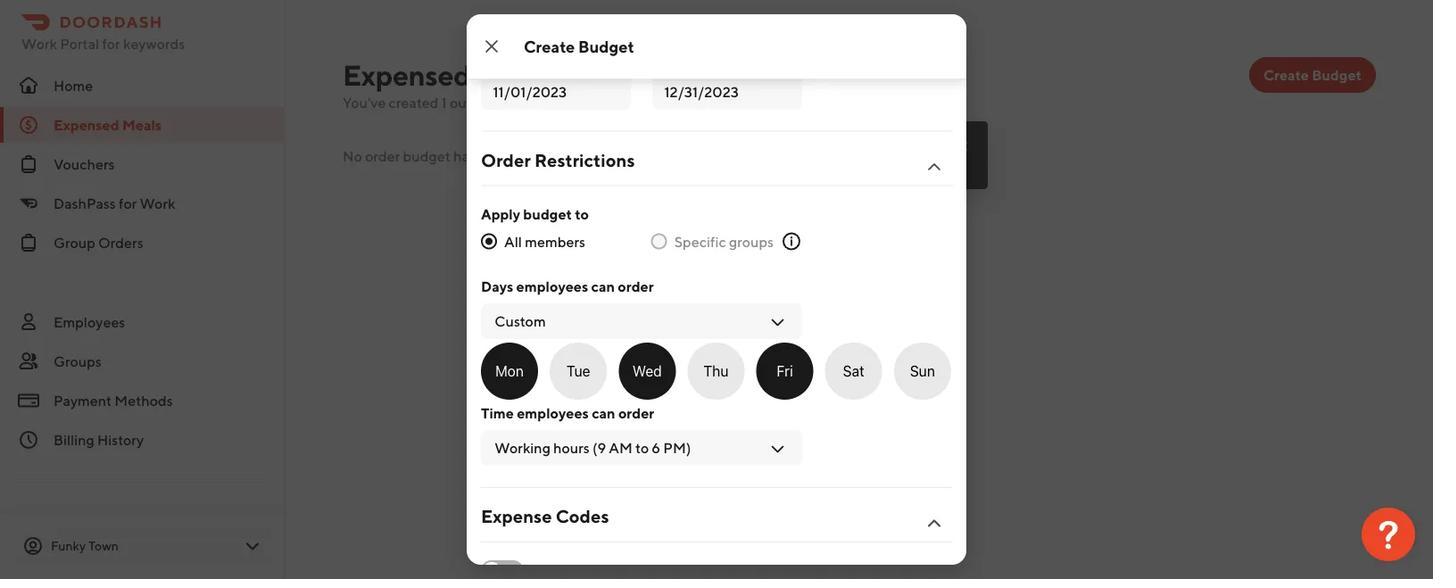Task type: vqa. For each thing, say whether or not it's contained in the screenshot.
Booze & Brews #2's '$$'
no



Task type: describe. For each thing, give the bounding box(es) containing it.
End date text field
[[665, 81, 791, 102]]

0 vertical spatial to
[[575, 205, 589, 222]]

2 of from the left
[[509, 94, 522, 111]]

you've
[[343, 94, 386, 111]]

dashpass
[[54, 195, 116, 212]]

home
[[54, 77, 93, 94]]

methods
[[115, 392, 173, 409]]

specific groups
[[675, 233, 774, 250]]

1 vertical spatial work
[[140, 195, 175, 212]]

all members
[[504, 233, 586, 250]]

you've created 1 out of 10 of your allotted expensed meals and vouchers.
[[343, 94, 806, 111]]

allotted
[[557, 94, 608, 111]]

your
[[525, 94, 554, 111]]

1 vertical spatial expensed meals
[[54, 117, 162, 133]]

Start date text field
[[493, 81, 619, 102]]

can for days employees can order
[[591, 278, 615, 295]]

employees for days
[[517, 278, 589, 295]]

1 horizontal spatial meals
[[476, 58, 553, 92]]

create budget button
[[1250, 57, 1377, 93]]

0 horizontal spatial work
[[21, 35, 57, 52]]

time
[[481, 405, 514, 422]]

1 horizontal spatial budget
[[524, 205, 572, 222]]

orders
[[98, 234, 143, 251]]

portal
[[60, 35, 99, 52]]

should
[[590, 562, 635, 579]]

and
[[717, 94, 741, 111]]

payment methods
[[54, 392, 173, 409]]

create inside dialog
[[524, 37, 575, 56]]

budget inside button
[[1313, 67, 1362, 83]]

open resource center image
[[1362, 508, 1416, 562]]

create budget inside button
[[1264, 67, 1362, 83]]

members
[[525, 233, 586, 250]]

out
[[450, 94, 472, 111]]

member should enter expense code to use this budget
[[531, 562, 890, 579]]

history
[[97, 432, 144, 449]]

1 vertical spatial meals
[[122, 117, 162, 133]]

start date
[[481, 48, 547, 65]]

expensed
[[610, 94, 673, 111]]

added.
[[514, 147, 559, 164]]

order
[[481, 150, 531, 171]]

been
[[479, 147, 512, 164]]

go to doordash.com
[[54, 511, 189, 528]]

specific
[[675, 233, 726, 250]]

billing
[[54, 432, 94, 449]]

apply
[[481, 205, 521, 222]]

Specific groups radio
[[651, 233, 667, 250]]

code
[[735, 562, 768, 579]]

expense codes
[[481, 506, 609, 527]]

vouchers.
[[744, 94, 806, 111]]

created
[[389, 94, 439, 111]]

payment methods link
[[0, 383, 286, 419]]



Task type: locate. For each thing, give the bounding box(es) containing it.
1 horizontal spatial budget
[[1313, 67, 1362, 83]]

employees link
[[0, 304, 286, 340]]

0 vertical spatial budget
[[403, 147, 451, 164]]

0 vertical spatial budget
[[579, 37, 635, 56]]

no
[[343, 147, 362, 164]]

groups
[[729, 233, 774, 250]]

1 horizontal spatial of
[[509, 94, 522, 111]]

0 horizontal spatial expensed
[[54, 117, 119, 133]]

work down vouchers link
[[140, 195, 175, 212]]

expensed
[[343, 58, 471, 92], [54, 117, 119, 133]]

dialog containing order restrictions
[[467, 0, 967, 579]]

billing history
[[54, 432, 144, 449]]

close tooltip image
[[956, 139, 970, 154]]

budget
[[403, 147, 451, 164], [524, 205, 572, 222], [842, 562, 890, 579]]

budget left has
[[403, 147, 451, 164]]

go
[[54, 511, 73, 528]]

close create budget image
[[481, 36, 503, 57]]

1 vertical spatial create budget
[[1264, 67, 1362, 83]]

1 horizontal spatial work
[[140, 195, 175, 212]]

1 vertical spatial budget
[[524, 205, 572, 222]]

1 horizontal spatial expensed
[[343, 58, 471, 92]]

1 horizontal spatial create budget
[[1264, 67, 1362, 83]]

work portal for keywords
[[21, 35, 185, 52]]

employees
[[54, 314, 125, 331]]

0 vertical spatial for
[[102, 35, 120, 52]]

1 vertical spatial budget
[[1313, 67, 1362, 83]]

1 horizontal spatial expensed meals
[[343, 58, 553, 92]]

budget up all members
[[524, 205, 572, 222]]

expensed up 'vouchers'
[[54, 117, 119, 133]]

time employees can order
[[481, 405, 655, 422]]

dialog
[[467, 0, 967, 579]]

date
[[517, 48, 547, 65]]

0 horizontal spatial budget
[[403, 147, 451, 164]]

tooltip
[[653, 116, 988, 189]]

home link
[[0, 68, 286, 104]]

groups
[[54, 353, 102, 370]]

1 vertical spatial expensed
[[54, 117, 119, 133]]

Weekly radio
[[633, 7, 649, 23]]

employees right time
[[517, 405, 589, 422]]

2 horizontal spatial budget
[[842, 562, 890, 579]]

0 vertical spatial work
[[21, 35, 57, 52]]

order for days employees can order
[[618, 278, 654, 295]]

Monthly radio
[[801, 7, 817, 23]]

to up members
[[575, 205, 589, 222]]

1 vertical spatial order
[[618, 278, 654, 295]]

0 vertical spatial create
[[524, 37, 575, 56]]

member
[[531, 562, 587, 579]]

group orders
[[54, 234, 143, 251]]

meals
[[476, 58, 553, 92], [122, 117, 162, 133]]

start
[[481, 48, 514, 65]]

0 horizontal spatial create budget
[[524, 37, 635, 56]]

1 vertical spatial close section button image
[[924, 513, 945, 535]]

vouchers
[[54, 156, 115, 173]]

1
[[442, 94, 447, 111]]

0 horizontal spatial budget
[[579, 37, 635, 56]]

2 horizontal spatial to
[[771, 562, 785, 579]]

None checkbox
[[550, 343, 607, 400], [619, 343, 676, 400], [757, 343, 814, 400], [826, 343, 883, 400], [550, 343, 607, 400], [619, 343, 676, 400], [757, 343, 814, 400], [826, 343, 883, 400]]

employees for time
[[517, 405, 589, 422]]

dashpass for work link
[[0, 186, 286, 221]]

close section button image
[[924, 157, 945, 178], [924, 513, 945, 535]]

codes
[[556, 506, 609, 527]]

expensed up created
[[343, 58, 471, 92]]

order for time employees can order
[[619, 405, 655, 422]]

2 vertical spatial order
[[619, 405, 655, 422]]

order
[[365, 147, 400, 164], [618, 278, 654, 295], [619, 405, 655, 422]]

0 vertical spatial expensed
[[343, 58, 471, 92]]

for up orders
[[119, 195, 137, 212]]

1 horizontal spatial to
[[575, 205, 589, 222]]

of
[[475, 94, 488, 111], [509, 94, 522, 111]]

employees down members
[[517, 278, 589, 295]]

expensed meals link
[[0, 107, 286, 143]]

close section button image for order restrictions
[[924, 157, 945, 178]]

apply budget to
[[481, 205, 589, 222]]

10
[[491, 94, 506, 111]]

0 vertical spatial can
[[591, 278, 615, 295]]

expensed meals
[[343, 58, 553, 92], [54, 117, 162, 133]]

0 vertical spatial close section button image
[[924, 157, 945, 178]]

1 vertical spatial can
[[592, 405, 616, 422]]

weekly
[[656, 6, 705, 23]]

has
[[454, 147, 476, 164]]

groups link
[[0, 344, 286, 379]]

1 horizontal spatial create
[[1264, 67, 1310, 83]]

group orders link
[[0, 225, 286, 261]]

for right portal
[[102, 35, 120, 52]]

work left portal
[[21, 35, 57, 52]]

0 horizontal spatial of
[[475, 94, 488, 111]]

meals up vouchers link
[[122, 117, 162, 133]]

0 vertical spatial employees
[[517, 278, 589, 295]]

order restrictions
[[481, 150, 635, 171]]

of right 10
[[509, 94, 522, 111]]

enter
[[638, 562, 674, 579]]

budget
[[579, 37, 635, 56], [1313, 67, 1362, 83]]

1 vertical spatial to
[[76, 511, 90, 528]]

create inside button
[[1264, 67, 1310, 83]]

1 of from the left
[[475, 94, 488, 111]]

expense
[[481, 506, 552, 527]]

0 vertical spatial order
[[365, 147, 400, 164]]

group
[[54, 234, 95, 251]]

meals
[[676, 94, 714, 111]]

budget right this
[[842, 562, 890, 579]]

use
[[788, 562, 811, 579]]

all
[[504, 233, 522, 250]]

All members radio
[[481, 233, 497, 250]]

0 vertical spatial meals
[[476, 58, 553, 92]]

close section button image for expense codes
[[924, 513, 945, 535]]

expensed meals up 1
[[343, 58, 553, 92]]

daily
[[504, 6, 537, 23]]

dashpass for work
[[54, 195, 175, 212]]

billing history link
[[0, 422, 286, 458]]

Daily radio
[[481, 7, 497, 23]]

days
[[481, 278, 514, 295]]

0 vertical spatial expensed meals
[[343, 58, 553, 92]]

2 vertical spatial budget
[[842, 562, 890, 579]]

0 horizontal spatial to
[[76, 511, 90, 528]]

payment
[[54, 392, 112, 409]]

doordash.com
[[93, 511, 189, 528]]

create budget
[[524, 37, 635, 56], [1264, 67, 1362, 83]]

to right go
[[76, 511, 90, 528]]

meals up 10
[[476, 58, 553, 92]]

restrictions
[[535, 150, 635, 171]]

monthly
[[824, 6, 879, 23]]

of left 10
[[475, 94, 488, 111]]

1 close section button image from the top
[[924, 157, 945, 178]]

1 vertical spatial create
[[1264, 67, 1310, 83]]

1 vertical spatial employees
[[517, 405, 589, 422]]

to left use
[[771, 562, 785, 579]]

no order budget has been added.
[[343, 147, 559, 164]]

employees
[[517, 278, 589, 295], [517, 405, 589, 422]]

create budget inside dialog
[[524, 37, 635, 56]]

0 horizontal spatial expensed meals
[[54, 117, 162, 133]]

work
[[21, 35, 57, 52], [140, 195, 175, 212]]

can for time employees can order
[[592, 405, 616, 422]]

create
[[524, 37, 575, 56], [1264, 67, 1310, 83]]

expense
[[677, 562, 732, 579]]

0 horizontal spatial create
[[524, 37, 575, 56]]

None checkbox
[[481, 343, 538, 400], [688, 343, 745, 400], [894, 343, 952, 400], [481, 343, 538, 400], [688, 343, 745, 400], [894, 343, 952, 400]]

to
[[575, 205, 589, 222], [76, 511, 90, 528], [771, 562, 785, 579]]

keywords
[[123, 35, 185, 52]]

2 close section button image from the top
[[924, 513, 945, 535]]

1 vertical spatial for
[[119, 195, 137, 212]]

go to doordash.com link
[[0, 502, 286, 537]]

vouchers link
[[0, 146, 286, 182]]

0 horizontal spatial meals
[[122, 117, 162, 133]]

can
[[591, 278, 615, 295], [592, 405, 616, 422]]

expensed meals up 'vouchers'
[[54, 117, 162, 133]]

0 vertical spatial create budget
[[524, 37, 635, 56]]

budget inside dialog
[[579, 37, 635, 56]]

this
[[814, 562, 839, 579]]

2 vertical spatial to
[[771, 562, 785, 579]]

days employees can order
[[481, 278, 654, 295]]

for
[[102, 35, 120, 52], [119, 195, 137, 212]]



